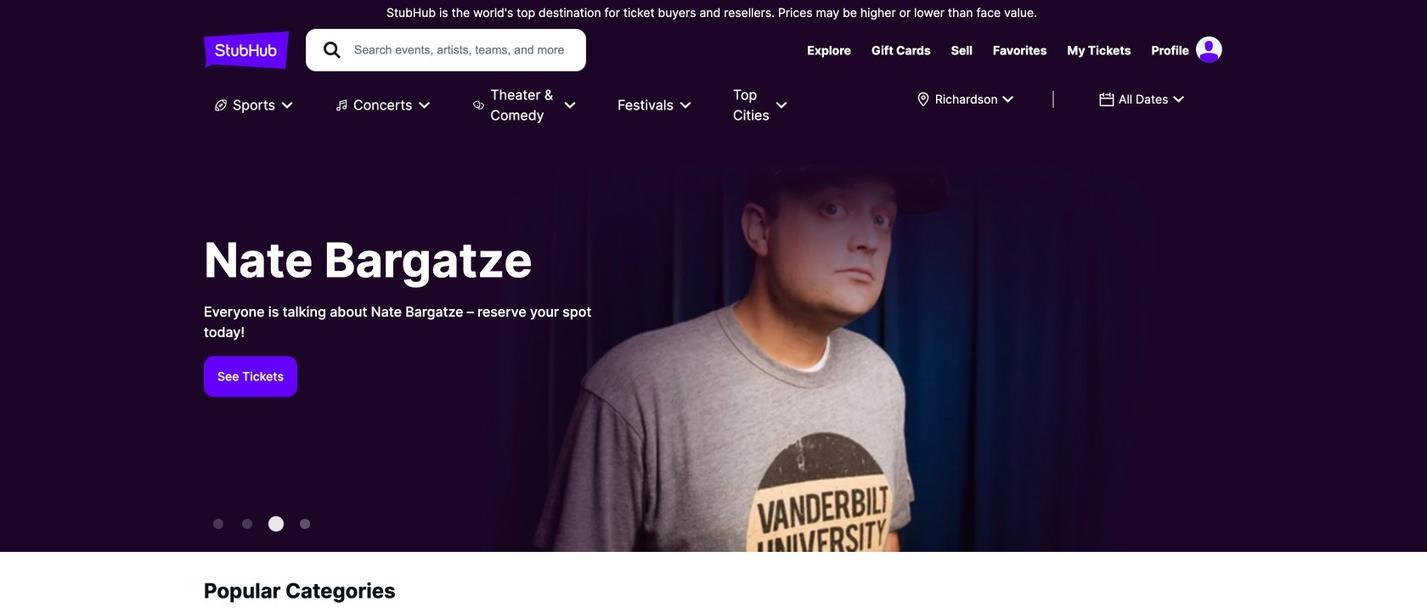 Task type: locate. For each thing, give the bounding box(es) containing it.
stubhub image
[[204, 29, 289, 71]]

None field
[[905, 84, 1025, 115], [1088, 84, 1196, 115], [905, 84, 1025, 115], [1088, 84, 1196, 115]]

Search events, artists, teams, and more field
[[353, 41, 570, 59]]

3 - nate bargatze image
[[298, 517, 312, 531]]

2 - eagles image
[[270, 518, 282, 530]]



Task type: vqa. For each thing, say whether or not it's contained in the screenshot.
or
no



Task type: describe. For each thing, give the bounding box(es) containing it.
1 - jazz in the gardens music fest image
[[242, 519, 252, 529]]

0 - nba image
[[213, 519, 223, 529]]



